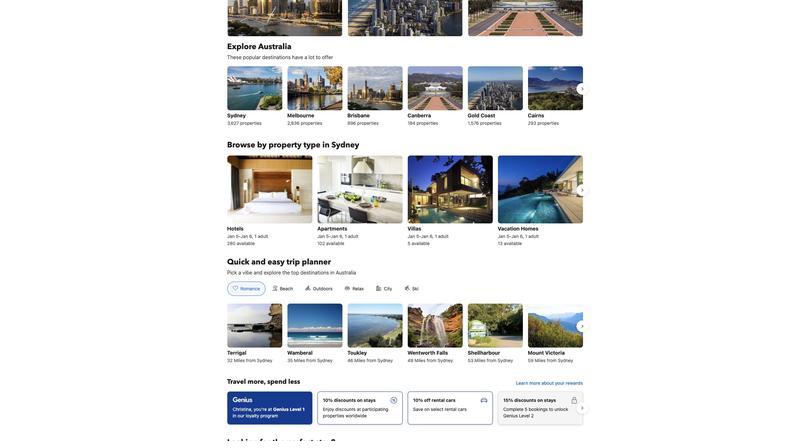 Task type: locate. For each thing, give the bounding box(es) containing it.
1 vertical spatial and
[[254, 270, 263, 276]]

villas jan 5-jan 6, 1 adult 5 available
[[408, 226, 449, 246]]

available inside hotels jan 5-jan 6, 1 adult 280 available
[[237, 241, 255, 246]]

your
[[555, 381, 565, 386]]

available right 280
[[237, 241, 255, 246]]

in
[[323, 140, 330, 150], [331, 270, 335, 276], [233, 413, 237, 419]]

2 6, from the left
[[340, 234, 344, 239]]

sydney down the shellharbour
[[498, 358, 513, 363]]

0 vertical spatial genius
[[273, 407, 289, 412]]

7 jan from the left
[[498, 234, 506, 239]]

1 inside apartments jan 5-jan 6, 1 adult 102 available
[[345, 234, 347, 239]]

0 vertical spatial a
[[305, 54, 307, 60]]

sydney down falls
[[438, 358, 453, 363]]

level inside christina, you're at genius level 1 in our loyalty program
[[290, 407, 302, 412]]

15%
[[504, 398, 514, 403]]

homes
[[521, 226, 539, 232]]

properties inside melbourne 2,836 properties
[[301, 120, 322, 126]]

adult inside villas jan 5-jan 6, 1 adult 5 available
[[439, 234, 449, 239]]

genius
[[273, 407, 289, 412], [504, 413, 518, 419]]

stays up unlock
[[544, 398, 556, 403]]

10% up save
[[413, 398, 423, 403]]

2 at from the left
[[357, 407, 361, 412]]

at inside christina, you're at genius level 1 in our loyalty program
[[268, 407, 272, 412]]

more,
[[248, 378, 266, 386]]

1 horizontal spatial on
[[425, 407, 430, 412]]

discounts
[[334, 398, 356, 403], [515, 398, 537, 403], [336, 407, 356, 412]]

2 region from the top
[[222, 153, 589, 249]]

sydney inside toukley 46 miles from sydney
[[378, 358, 393, 363]]

5-
[[236, 234, 241, 239], [326, 234, 331, 239], [417, 234, 421, 239], [507, 234, 512, 239]]

6, inside vacation homes jan 5-jan 6, 1 adult 13 available
[[520, 234, 524, 239]]

1 inside hotels jan 5-jan 6, 1 adult 280 available
[[255, 234, 257, 239]]

6, inside hotels jan 5-jan 6, 1 adult 280 available
[[249, 234, 253, 239]]

properties down "melbourne"
[[301, 120, 322, 126]]

on up bookings
[[538, 398, 543, 403]]

2 10% from the left
[[413, 398, 423, 403]]

to left unlock
[[549, 407, 554, 412]]

adult inside vacation homes jan 5-jan 6, 1 adult 13 available
[[529, 234, 539, 239]]

properties down cairns at the right
[[538, 120, 559, 126]]

2 from from the left
[[306, 358, 316, 363]]

on right save
[[425, 407, 430, 412]]

discounts up enjoy discounts at participating properties worldwide
[[334, 398, 356, 403]]

at for discounts
[[357, 407, 361, 412]]

terrigal 32 miles from sydney
[[227, 350, 273, 363]]

miles inside wamberal 35 miles from sydney
[[294, 358, 305, 363]]

1 5- from the left
[[236, 234, 241, 239]]

miles down the shellharbour
[[475, 358, 486, 363]]

properties right 3,627
[[240, 120, 262, 126]]

0 vertical spatial in
[[323, 140, 330, 150]]

stays for 15% discounts on stays
[[544, 398, 556, 403]]

properties down the canberra
[[417, 120, 438, 126]]

destinations down the "planner"
[[301, 270, 329, 276]]

1 vertical spatial australia
[[336, 270, 356, 276]]

1 available from the left
[[237, 241, 255, 246]]

1 for villas
[[435, 234, 437, 239]]

in up outdoors
[[331, 270, 335, 276]]

1 vertical spatial destinations
[[301, 270, 329, 276]]

on up enjoy discounts at participating properties worldwide
[[357, 398, 363, 403]]

cars right "select"
[[458, 407, 467, 412]]

and up vibe
[[252, 257, 266, 268]]

properties down enjoy
[[323, 413, 345, 419]]

0 vertical spatial destinations
[[262, 54, 291, 60]]

sydney left 46
[[317, 358, 333, 363]]

0 horizontal spatial at
[[268, 407, 272, 412]]

5- down vacation
[[507, 234, 512, 239]]

1 horizontal spatial a
[[305, 54, 307, 60]]

at up worldwide
[[357, 407, 361, 412]]

miles inside wentworth falls 49 miles from sydney
[[415, 358, 426, 363]]

miles down the 'mount'
[[535, 358, 546, 363]]

4 adult from the left
[[529, 234, 539, 239]]

browse
[[227, 140, 255, 150]]

region
[[222, 64, 589, 130], [222, 153, 589, 249], [222, 301, 589, 367], [222, 389, 589, 428]]

adult for hotels
[[258, 234, 268, 239]]

sydney up 3,627
[[227, 112, 246, 118]]

4 6, from the left
[[520, 234, 524, 239]]

1 region from the top
[[222, 64, 589, 130]]

0 vertical spatial 5
[[408, 241, 411, 246]]

to
[[316, 54, 321, 60], [549, 407, 554, 412]]

1 stays from the left
[[364, 398, 376, 403]]

6, inside villas jan 5-jan 6, 1 adult 5 available
[[430, 234, 434, 239]]

2 jan from the left
[[241, 234, 248, 239]]

from for toukley
[[367, 358, 377, 363]]

destinations
[[262, 54, 291, 60], [301, 270, 329, 276]]

3 available from the left
[[412, 241, 430, 246]]

2 miles from the left
[[294, 358, 305, 363]]

miles down wentworth
[[415, 358, 426, 363]]

miles down toukley
[[355, 358, 366, 363]]

1 horizontal spatial level
[[519, 413, 530, 419]]

5- inside hotels jan 5-jan 6, 1 adult 280 available
[[236, 234, 241, 239]]

2 stays from the left
[[544, 398, 556, 403]]

5- for apartments
[[326, 234, 331, 239]]

complete
[[504, 407, 524, 412]]

sydney
[[227, 112, 246, 118], [332, 140, 360, 150], [257, 358, 273, 363], [317, 358, 333, 363], [378, 358, 393, 363], [438, 358, 453, 363], [498, 358, 513, 363], [558, 358, 574, 363]]

discounts inside enjoy discounts at participating properties worldwide
[[336, 407, 356, 412]]

6, inside apartments jan 5-jan 6, 1 adult 102 available
[[340, 234, 344, 239]]

available inside apartments jan 5-jan 6, 1 adult 102 available
[[326, 241, 345, 246]]

romance
[[241, 286, 260, 292]]

5- inside vacation homes jan 5-jan 6, 1 adult 13 available
[[507, 234, 512, 239]]

from inside shellharbour 53 miles from sydney
[[487, 358, 497, 363]]

miles for terrigal
[[234, 358, 245, 363]]

genius inside the complete 5 bookings to unlock genius level 2
[[504, 413, 518, 419]]

8 jan from the left
[[512, 234, 519, 239]]

sydney up travel more, spend less
[[257, 358, 273, 363]]

4 5- from the left
[[507, 234, 512, 239]]

1 miles from the left
[[234, 358, 245, 363]]

5
[[408, 241, 411, 246], [525, 407, 528, 412]]

adult inside hotels jan 5-jan 6, 1 adult 280 available
[[258, 234, 268, 239]]

available right 102 at the left bottom of the page
[[326, 241, 345, 246]]

ski
[[413, 286, 419, 292]]

2,836
[[288, 120, 300, 126]]

6 from from the left
[[547, 358, 557, 363]]

2 available from the left
[[326, 241, 345, 246]]

1 for hotels
[[255, 234, 257, 239]]

4 miles from the left
[[415, 358, 426, 363]]

5- for hotels
[[236, 234, 241, 239]]

travel
[[227, 378, 246, 386]]

properties for brisbane
[[357, 120, 379, 126]]

offer
[[322, 54, 333, 60]]

1 vertical spatial 5
[[525, 407, 528, 412]]

rental right "select"
[[445, 407, 457, 412]]

1 vertical spatial level
[[519, 413, 530, 419]]

6, for hotels
[[249, 234, 253, 239]]

a inside quick and easy trip planner pick a vibe and explore the top destinations in australia
[[239, 270, 241, 276]]

available
[[237, 241, 255, 246], [326, 241, 345, 246], [412, 241, 430, 246], [504, 241, 522, 246]]

a left vibe
[[239, 270, 241, 276]]

10%
[[323, 398, 333, 403], [413, 398, 423, 403]]

shellharbour 53 miles from sydney
[[468, 350, 513, 363]]

4 available from the left
[[504, 241, 522, 246]]

top
[[292, 270, 299, 276]]

0 horizontal spatial level
[[290, 407, 302, 412]]

from for shellharbour
[[487, 358, 497, 363]]

in right type
[[323, 140, 330, 150]]

1 for apartments
[[345, 234, 347, 239]]

gold
[[468, 112, 480, 118]]

to inside the complete 5 bookings to unlock genius level 2
[[549, 407, 554, 412]]

0 horizontal spatial 5
[[408, 241, 411, 246]]

miles down wamberal on the bottom of the page
[[294, 358, 305, 363]]

10% up enjoy
[[323, 398, 333, 403]]

properties inside cairns 293 properties
[[538, 120, 559, 126]]

at up program
[[268, 407, 272, 412]]

in left our
[[233, 413, 237, 419]]

0 horizontal spatial australia
[[258, 41, 292, 52]]

miles inside terrigal 32 miles from sydney
[[234, 358, 245, 363]]

1 horizontal spatial genius
[[504, 413, 518, 419]]

3 from from the left
[[367, 358, 377, 363]]

5 inside villas jan 5-jan 6, 1 adult 5 available
[[408, 241, 411, 246]]

from down terrigal
[[246, 358, 256, 363]]

brisbane 896 properties
[[348, 112, 379, 126]]

5- down apartments on the left bottom
[[326, 234, 331, 239]]

explore
[[227, 41, 257, 52]]

have
[[292, 54, 303, 60]]

5 from from the left
[[487, 358, 497, 363]]

10% for 10% off rental cars
[[413, 398, 423, 403]]

adult inside apartments jan 5-jan 6, 1 adult 102 available
[[348, 234, 359, 239]]

0 horizontal spatial destinations
[[262, 54, 291, 60]]

0 horizontal spatial 10%
[[323, 398, 333, 403]]

miles inside shellharbour 53 miles from sydney
[[475, 358, 486, 363]]

1 10% from the left
[[323, 398, 333, 403]]

53
[[468, 358, 474, 363]]

cars up 'save on select rental cars'
[[446, 398, 456, 403]]

cars
[[446, 398, 456, 403], [458, 407, 467, 412]]

sydney down victoria
[[558, 358, 574, 363]]

5 inside the complete 5 bookings to unlock genius level 2
[[525, 407, 528, 412]]

5 down 15% discounts on stays
[[525, 407, 528, 412]]

2 vertical spatial in
[[233, 413, 237, 419]]

properties down coast
[[481, 120, 502, 126]]

cairns 293 properties
[[528, 112, 559, 126]]

5- inside villas jan 5-jan 6, 1 adult 5 available
[[417, 234, 421, 239]]

participating
[[362, 407, 389, 412]]

australia up relax button
[[336, 270, 356, 276]]

properties down brisbane
[[357, 120, 379, 126]]

sydney down 896 at the left top of the page
[[332, 140, 360, 150]]

properties inside the canberra 184 properties
[[417, 120, 438, 126]]

0 horizontal spatial genius
[[273, 407, 289, 412]]

discounts down 10% discounts on stays
[[336, 407, 356, 412]]

4 region from the top
[[222, 389, 589, 428]]

properties inside brisbane 896 properties
[[357, 120, 379, 126]]

and
[[252, 257, 266, 268], [254, 270, 263, 276]]

from inside terrigal 32 miles from sydney
[[246, 358, 256, 363]]

1 vertical spatial cars
[[458, 407, 467, 412]]

0 vertical spatial cars
[[446, 398, 456, 403]]

beach
[[280, 286, 293, 292]]

romance button
[[227, 282, 266, 296]]

sydney inside wamberal 35 miles from sydney
[[317, 358, 333, 363]]

0 horizontal spatial a
[[239, 270, 241, 276]]

5- down hotels
[[236, 234, 241, 239]]

sydney left the 49
[[378, 358, 393, 363]]

1 vertical spatial to
[[549, 407, 554, 412]]

toukley
[[348, 350, 367, 356]]

1 horizontal spatial australia
[[336, 270, 356, 276]]

you're
[[254, 407, 267, 412]]

from down victoria
[[547, 358, 557, 363]]

miles
[[234, 358, 245, 363], [294, 358, 305, 363], [355, 358, 366, 363], [415, 358, 426, 363], [475, 358, 486, 363], [535, 358, 546, 363]]

at
[[268, 407, 272, 412], [357, 407, 361, 412]]

to right lot
[[316, 54, 321, 60]]

a inside explore australia these popular destinations have a lot to offer
[[305, 54, 307, 60]]

0 vertical spatial australia
[[258, 41, 292, 52]]

terrigal
[[227, 350, 247, 356]]

3 adult from the left
[[439, 234, 449, 239]]

0 vertical spatial rental
[[432, 398, 445, 403]]

properties inside sydney 3,627 properties
[[240, 120, 262, 126]]

our
[[238, 413, 245, 419]]

to inside explore australia these popular destinations have a lot to offer
[[316, 54, 321, 60]]

wentworth falls 49 miles from sydney
[[408, 350, 453, 363]]

0 vertical spatial to
[[316, 54, 321, 60]]

46
[[348, 358, 353, 363]]

on for bookings
[[538, 398, 543, 403]]

2 horizontal spatial in
[[331, 270, 335, 276]]

at inside enjoy discounts at participating properties worldwide
[[357, 407, 361, 412]]

tab list
[[222, 282, 430, 296]]

a
[[305, 54, 307, 60], [239, 270, 241, 276]]

sydney inside sydney 3,627 properties
[[227, 112, 246, 118]]

3 jan from the left
[[318, 234, 325, 239]]

1 inside vacation homes jan 5-jan 6, 1 adult 13 available
[[526, 234, 528, 239]]

1 from from the left
[[246, 358, 256, 363]]

from down wentworth
[[427, 358, 437, 363]]

the
[[283, 270, 290, 276]]

victoria
[[546, 350, 565, 356]]

from inside wentworth falls 49 miles from sydney
[[427, 358, 437, 363]]

and right vibe
[[254, 270, 263, 276]]

2 adult from the left
[[348, 234, 359, 239]]

6, for apartments
[[340, 234, 344, 239]]

available inside villas jan 5-jan 6, 1 adult 5 available
[[412, 241, 430, 246]]

hotels
[[227, 226, 244, 232]]

rental up "select"
[[432, 398, 445, 403]]

4 from from the left
[[427, 358, 437, 363]]

6,
[[249, 234, 253, 239], [340, 234, 344, 239], [430, 234, 434, 239], [520, 234, 524, 239]]

3 6, from the left
[[430, 234, 434, 239]]

outdoors
[[313, 286, 333, 292]]

blue genius logo image
[[233, 397, 252, 403], [233, 397, 252, 403]]

from inside wamberal 35 miles from sydney
[[306, 358, 316, 363]]

0 horizontal spatial in
[[233, 413, 237, 419]]

available down villas
[[412, 241, 430, 246]]

on
[[357, 398, 363, 403], [538, 398, 543, 403], [425, 407, 430, 412]]

1 adult from the left
[[258, 234, 268, 239]]

australia inside explore australia these popular destinations have a lot to offer
[[258, 41, 292, 52]]

learn
[[517, 381, 529, 386]]

from down wamberal on the bottom of the page
[[306, 358, 316, 363]]

relax button
[[340, 282, 370, 296]]

from inside toukley 46 miles from sydney
[[367, 358, 377, 363]]

1 at from the left
[[268, 407, 272, 412]]

5 down villas
[[408, 241, 411, 246]]

0 horizontal spatial to
[[316, 54, 321, 60]]

0 horizontal spatial on
[[357, 398, 363, 403]]

5- down villas
[[417, 234, 421, 239]]

level down less
[[290, 407, 302, 412]]

miles down terrigal
[[234, 358, 245, 363]]

from
[[246, 358, 256, 363], [306, 358, 316, 363], [367, 358, 377, 363], [427, 358, 437, 363], [487, 358, 497, 363], [547, 358, 557, 363]]

1 horizontal spatial destinations
[[301, 270, 329, 276]]

from down toukley
[[367, 358, 377, 363]]

0 vertical spatial and
[[252, 257, 266, 268]]

from for wamberal
[[306, 358, 316, 363]]

christina, you're at genius level 1 in our loyalty program
[[233, 407, 305, 419]]

1 6, from the left
[[249, 234, 253, 239]]

from down the shellharbour
[[487, 358, 497, 363]]

3 5- from the left
[[417, 234, 421, 239]]

hotels jan 5-jan 6, 1 adult 280 available
[[227, 226, 268, 246]]

complete 5 bookings to unlock genius level 2
[[504, 407, 569, 419]]

4 jan from the left
[[331, 234, 339, 239]]

level
[[290, 407, 302, 412], [519, 413, 530, 419]]

2 5- from the left
[[326, 234, 331, 239]]

australia up the popular
[[258, 41, 292, 52]]

level left 2
[[519, 413, 530, 419]]

discounts up the complete at bottom right
[[515, 398, 537, 403]]

genius down the complete at bottom right
[[504, 413, 518, 419]]

5 miles from the left
[[475, 358, 486, 363]]

enjoy
[[323, 407, 334, 412]]

2 horizontal spatial on
[[538, 398, 543, 403]]

a left lot
[[305, 54, 307, 60]]

1 inside villas jan 5-jan 6, 1 adult 5 available
[[435, 234, 437, 239]]

stays up "participating"
[[364, 398, 376, 403]]

available right 13
[[504, 241, 522, 246]]

ski button
[[399, 282, 424, 296]]

rental
[[432, 398, 445, 403], [445, 407, 457, 412]]

outdoors button
[[300, 282, 338, 296]]

miles inside toukley 46 miles from sydney
[[355, 358, 366, 363]]

1 vertical spatial genius
[[504, 413, 518, 419]]

0 vertical spatial level
[[290, 407, 302, 412]]

1 horizontal spatial to
[[549, 407, 554, 412]]

1 vertical spatial in
[[331, 270, 335, 276]]

australia
[[258, 41, 292, 52], [336, 270, 356, 276]]

1 horizontal spatial at
[[357, 407, 361, 412]]

0 horizontal spatial stays
[[364, 398, 376, 403]]

1 horizontal spatial 5
[[525, 407, 528, 412]]

5- inside apartments jan 5-jan 6, 1 adult 102 available
[[326, 234, 331, 239]]

1 horizontal spatial stays
[[544, 398, 556, 403]]

more
[[530, 381, 541, 386]]

destinations left 'have'
[[262, 54, 291, 60]]

genius up program
[[273, 407, 289, 412]]

3 region from the top
[[222, 301, 589, 367]]

properties for canberra
[[417, 120, 438, 126]]

6 miles from the left
[[535, 358, 546, 363]]

1 horizontal spatial 10%
[[413, 398, 423, 403]]

3 miles from the left
[[355, 358, 366, 363]]

1 vertical spatial a
[[239, 270, 241, 276]]

less
[[289, 378, 300, 386]]



Task type: describe. For each thing, give the bounding box(es) containing it.
brisbane
[[348, 112, 370, 118]]

adult for villas
[[439, 234, 449, 239]]

region containing sydney
[[222, 64, 589, 130]]

a for and
[[239, 270, 241, 276]]

32
[[227, 358, 233, 363]]

in inside quick and easy trip planner pick a vibe and explore the top destinations in australia
[[331, 270, 335, 276]]

5- for villas
[[417, 234, 421, 239]]

about
[[542, 381, 554, 386]]

level inside the complete 5 bookings to unlock genius level 2
[[519, 413, 530, 419]]

discounts for discounts
[[334, 398, 356, 403]]

these
[[227, 54, 242, 60]]

35
[[288, 358, 293, 363]]

region containing 10% discounts on stays
[[222, 389, 589, 428]]

program
[[261, 413, 278, 419]]

explore
[[264, 270, 281, 276]]

properties inside enjoy discounts at participating properties worldwide
[[323, 413, 345, 419]]

discounts for 5
[[515, 398, 537, 403]]

0 horizontal spatial cars
[[446, 398, 456, 403]]

melbourne 2,836 properties
[[288, 112, 322, 126]]

quick
[[227, 257, 250, 268]]

1 horizontal spatial in
[[323, 140, 330, 150]]

travel more, spend less
[[227, 378, 300, 386]]

city button
[[371, 282, 398, 296]]

10% off rental cars
[[413, 398, 456, 403]]

280
[[227, 241, 236, 246]]

49
[[408, 358, 414, 363]]

1 vertical spatial rental
[[445, 407, 457, 412]]

available for villas
[[412, 241, 430, 246]]

wentworth
[[408, 350, 436, 356]]

5 jan from the left
[[408, 234, 415, 239]]

vacation homes jan 5-jan 6, 1 adult 13 available
[[498, 226, 539, 246]]

miles inside mount victoria 59 miles from sydney
[[535, 358, 546, 363]]

city
[[384, 286, 392, 292]]

properties for cairns
[[538, 120, 559, 126]]

sydney 3,627 properties
[[227, 112, 262, 126]]

from for terrigal
[[246, 358, 256, 363]]

trip
[[287, 257, 300, 268]]

293
[[528, 120, 537, 126]]

15% discounts on stays
[[504, 398, 556, 403]]

tab list containing romance
[[222, 282, 430, 296]]

10% for 10% discounts on stays
[[323, 398, 333, 403]]

vacation
[[498, 226, 520, 232]]

melbourne
[[288, 112, 314, 118]]

save on select rental cars
[[413, 407, 467, 412]]

villas
[[408, 226, 422, 232]]

apartments jan 5-jan 6, 1 adult 102 available
[[318, 226, 359, 246]]

easy
[[268, 257, 285, 268]]

select
[[431, 407, 444, 412]]

planner
[[302, 257, 331, 268]]

rewards
[[566, 381, 583, 386]]

by
[[257, 140, 267, 150]]

10% discounts on stays
[[323, 398, 376, 403]]

from inside mount victoria 59 miles from sydney
[[547, 358, 557, 363]]

learn more about your rewards
[[517, 381, 583, 386]]

available for apartments
[[326, 241, 345, 246]]

genius inside christina, you're at genius level 1 in our loyalty program
[[273, 407, 289, 412]]

184
[[408, 120, 416, 126]]

unlock
[[555, 407, 569, 412]]

christina,
[[233, 407, 253, 412]]

shellharbour
[[468, 350, 501, 356]]

toukley 46 miles from sydney
[[348, 350, 393, 363]]

beach button
[[267, 282, 299, 296]]

popular
[[243, 54, 261, 60]]

type
[[304, 140, 321, 150]]

896
[[348, 120, 356, 126]]

sydney inside wentworth falls 49 miles from sydney
[[438, 358, 453, 363]]

off
[[425, 398, 431, 403]]

explore australia these popular destinations have a lot to offer
[[227, 41, 333, 60]]

falls
[[437, 350, 448, 356]]

loyalty
[[246, 413, 259, 419]]

sydney inside mount victoria 59 miles from sydney
[[558, 358, 574, 363]]

6 jan from the left
[[421, 234, 429, 239]]

miles for wamberal
[[294, 358, 305, 363]]

australia inside quick and easy trip planner pick a vibe and explore the top destinations in australia
[[336, 270, 356, 276]]

region containing terrigal
[[222, 301, 589, 367]]

spend
[[267, 378, 287, 386]]

102
[[318, 241, 325, 246]]

available for hotels
[[237, 241, 255, 246]]

cairns
[[528, 112, 545, 118]]

stays for 10% discounts on stays
[[364, 398, 376, 403]]

sydney inside terrigal 32 miles from sydney
[[257, 358, 273, 363]]

adult for apartments
[[348, 234, 359, 239]]

properties for sydney
[[240, 120, 262, 126]]

destinations inside quick and easy trip planner pick a vibe and explore the top destinations in australia
[[301, 270, 329, 276]]

bookings
[[529, 407, 548, 412]]

1 inside christina, you're at genius level 1 in our loyalty program
[[303, 407, 305, 412]]

2
[[532, 413, 534, 419]]

pick
[[227, 270, 237, 276]]

13
[[498, 241, 503, 246]]

1 jan from the left
[[227, 234, 235, 239]]

wamberal
[[288, 350, 313, 356]]

region containing hotels
[[222, 153, 589, 249]]

save
[[413, 407, 424, 412]]

on for at
[[357, 398, 363, 403]]

relax
[[353, 286, 364, 292]]

59
[[528, 358, 534, 363]]

worldwide
[[346, 413, 367, 419]]

canberra 184 properties
[[408, 112, 438, 126]]

enjoy discounts at participating properties worldwide
[[323, 407, 389, 419]]

available inside vacation homes jan 5-jan 6, 1 adult 13 available
[[504, 241, 522, 246]]

a for australia
[[305, 54, 307, 60]]

properties for melbourne
[[301, 120, 322, 126]]

coast
[[481, 112, 496, 118]]

3,627
[[227, 120, 239, 126]]

miles for shellharbour
[[475, 358, 486, 363]]

at for you're
[[268, 407, 272, 412]]

apartments
[[318, 226, 348, 232]]

miles for toukley
[[355, 358, 366, 363]]

sydney inside shellharbour 53 miles from sydney
[[498, 358, 513, 363]]

vibe
[[243, 270, 253, 276]]

destinations inside explore australia these popular destinations have a lot to offer
[[262, 54, 291, 60]]

gold coast 1,576 properties
[[468, 112, 502, 126]]

canberra
[[408, 112, 431, 118]]

property
[[269, 140, 302, 150]]

mount
[[528, 350, 544, 356]]

6, for villas
[[430, 234, 434, 239]]

mount victoria 59 miles from sydney
[[528, 350, 574, 363]]

wamberal 35 miles from sydney
[[288, 350, 333, 363]]

lot
[[309, 54, 315, 60]]

1,576
[[468, 120, 479, 126]]

1 horizontal spatial cars
[[458, 407, 467, 412]]

properties inside gold coast 1,576 properties
[[481, 120, 502, 126]]

learn more about your rewards link
[[514, 378, 586, 389]]

in inside christina, you're at genius level 1 in our loyalty program
[[233, 413, 237, 419]]



Task type: vqa. For each thing, say whether or not it's contained in the screenshot.
car
no



